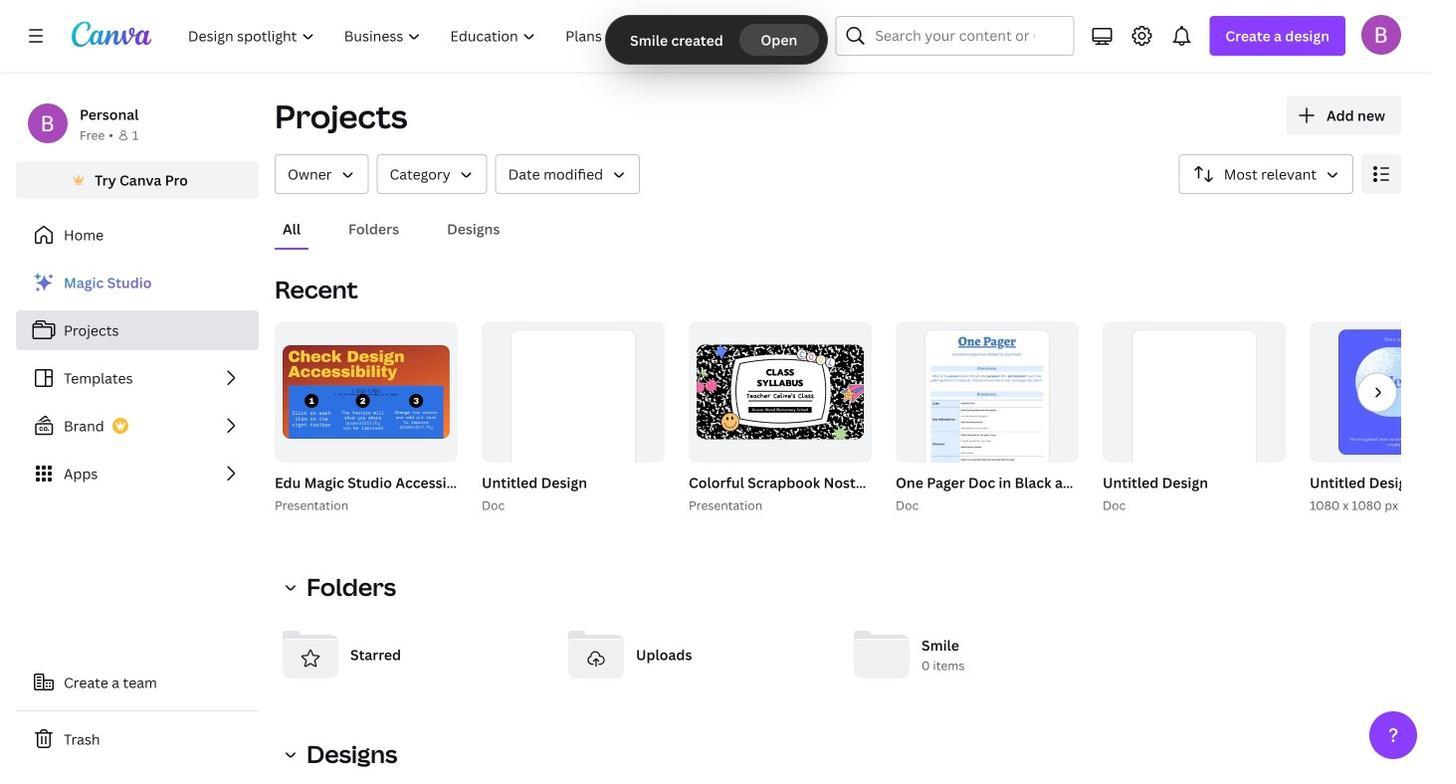 Task type: vqa. For each thing, say whether or not it's contained in the screenshot.
Sort by button
yes



Task type: describe. For each thing, give the bounding box(es) containing it.
2 group from the left
[[275, 321, 458, 463]]

6 group from the left
[[689, 321, 872, 463]]

Sort by button
[[1179, 154, 1354, 194]]

bob builder image
[[1361, 15, 1401, 54]]

1 group from the left
[[271, 321, 647, 516]]

12 group from the left
[[1310, 321, 1433, 463]]

3 group from the left
[[478, 321, 665, 516]]



Task type: locate. For each thing, give the bounding box(es) containing it.
9 group from the left
[[1099, 321, 1286, 516]]

5 group from the left
[[685, 321, 1191, 516]]

8 group from the left
[[896, 321, 1079, 507]]

group
[[271, 321, 647, 516], [275, 321, 458, 463], [478, 321, 665, 516], [482, 321, 665, 507], [685, 321, 1191, 516], [689, 321, 872, 463], [892, 321, 1405, 516], [896, 321, 1079, 507], [1099, 321, 1286, 516], [1103, 321, 1286, 507], [1306, 321, 1433, 516], [1310, 321, 1433, 463]]

top level navigation element
[[175, 16, 788, 56]]

7 group from the left
[[892, 321, 1405, 516]]

4 group from the left
[[482, 321, 665, 507]]

Category button
[[377, 154, 487, 194]]

list
[[16, 263, 259, 494]]

Search search field
[[875, 17, 1034, 55]]

region
[[275, 770, 1401, 775]]

None search field
[[835, 16, 1074, 56]]

11 group from the left
[[1306, 321, 1433, 516]]

status
[[606, 16, 827, 64]]

10 group from the left
[[1103, 321, 1286, 507]]

Date modified button
[[495, 154, 640, 194]]

Owner button
[[275, 154, 369, 194]]



